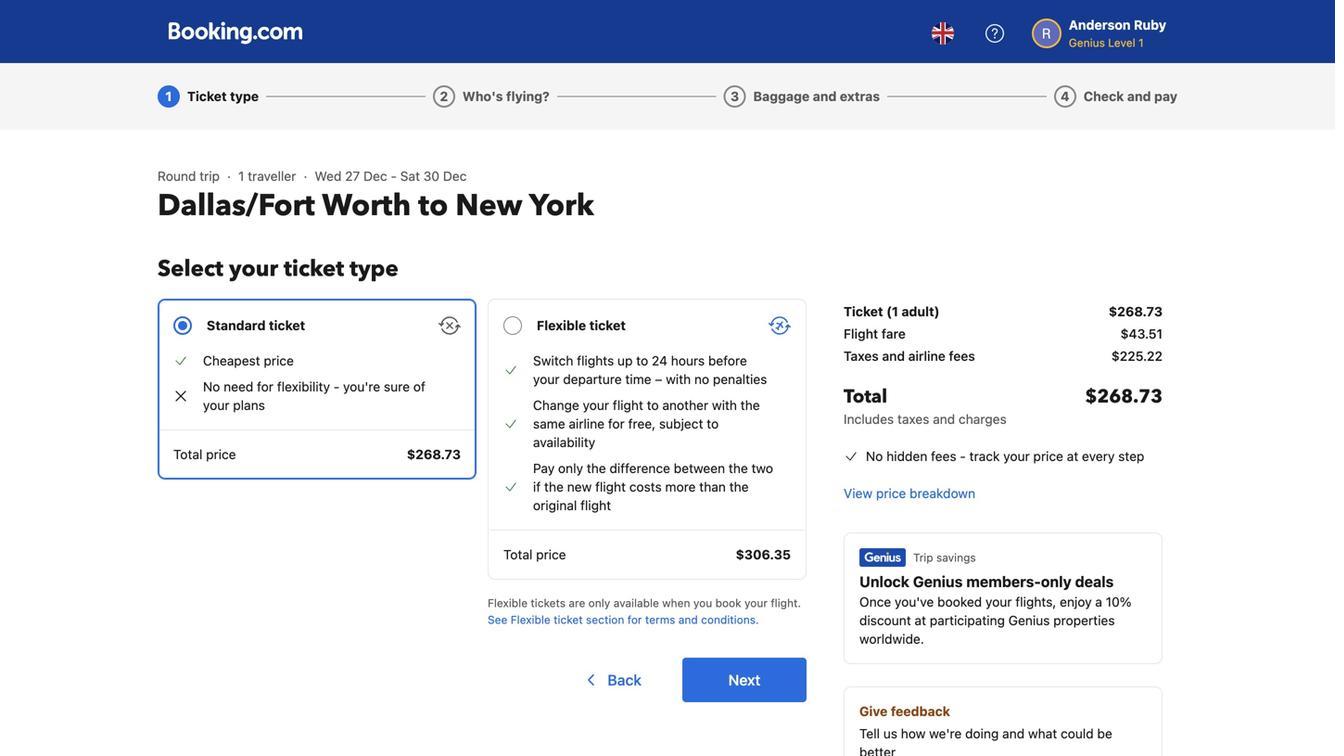 Task type: locate. For each thing, give the bounding box(es) containing it.
1 horizontal spatial no
[[867, 449, 884, 464]]

for down available
[[628, 613, 642, 626]]

ticket type
[[187, 89, 259, 104]]

1 horizontal spatial total price
[[504, 547, 566, 562]]

genius inside anderson ruby genius level 1
[[1070, 36, 1106, 49]]

1 vertical spatial 1
[[166, 89, 172, 104]]

1 horizontal spatial with
[[712, 398, 738, 413]]

dec right 30 on the left top of the page
[[443, 168, 467, 184]]

1 horizontal spatial at
[[1068, 449, 1079, 464]]

1 right level
[[1139, 36, 1144, 49]]

dec
[[364, 168, 387, 184], [443, 168, 467, 184]]

ticket inside radio
[[269, 318, 305, 333]]

conditions.
[[702, 613, 759, 626]]

flexible up see
[[488, 597, 528, 610]]

your down need
[[203, 398, 230, 413]]

no for no need for flexibility - you're sure of your plans
[[203, 379, 220, 394]]

$268.73 cell up step
[[1086, 384, 1163, 429]]

only for genius
[[1042, 573, 1072, 591]]

2 vertical spatial flexible
[[511, 613, 551, 626]]

genius down trip savings
[[914, 573, 963, 591]]

up
[[618, 353, 633, 368]]

1 vertical spatial ticket
[[844, 304, 884, 319]]

wed
[[315, 168, 342, 184]]

0 vertical spatial fees
[[950, 348, 976, 364]]

row
[[844, 299, 1163, 325], [844, 325, 1163, 347], [844, 347, 1163, 369], [844, 369, 1163, 436]]

1 horizontal spatial for
[[608, 416, 625, 431]]

back
[[608, 671, 642, 689]]

change
[[533, 398, 580, 413]]

· left wed
[[304, 168, 307, 184]]

0 vertical spatial $268.73
[[1109, 304, 1163, 319]]

genius down flights,
[[1009, 613, 1051, 628]]

$268.73 up $43.51
[[1109, 304, 1163, 319]]

2 · from the left
[[304, 168, 307, 184]]

1 dec from the left
[[364, 168, 387, 184]]

the right than
[[730, 479, 749, 495]]

booking.com logo image
[[169, 22, 302, 44], [169, 22, 302, 44]]

flight up free,
[[613, 398, 644, 413]]

total inside total includes taxes and charges
[[844, 384, 888, 410]]

0 horizontal spatial with
[[666, 372, 691, 387]]

and right taxes
[[933, 411, 956, 427]]

price up flexibility
[[264, 353, 294, 368]]

0 horizontal spatial at
[[915, 613, 927, 628]]

taxes and airline fees
[[844, 348, 976, 364]]

your
[[229, 254, 278, 284], [533, 372, 560, 387], [203, 398, 230, 413], [583, 398, 610, 413], [1004, 449, 1030, 464], [986, 594, 1013, 610], [745, 597, 768, 610]]

your right book
[[745, 597, 768, 610]]

ticket for ticket type
[[187, 89, 227, 104]]

no inside no need for flexibility - you're sure of your plans
[[203, 379, 220, 394]]

0 vertical spatial total
[[844, 384, 888, 410]]

0 horizontal spatial genius
[[914, 573, 963, 591]]

2 horizontal spatial total
[[844, 384, 888, 410]]

at down you've
[[915, 613, 927, 628]]

total inside option
[[504, 547, 533, 562]]

1 horizontal spatial only
[[589, 597, 611, 610]]

1 vertical spatial for
[[608, 416, 625, 431]]

2 row from the top
[[844, 325, 1163, 347]]

participating
[[930, 613, 1006, 628]]

- left you're
[[334, 379, 340, 394]]

0 vertical spatial total price
[[173, 447, 236, 462]]

0 vertical spatial ticket
[[187, 89, 227, 104]]

only up enjoy
[[1042, 573, 1072, 591]]

0 horizontal spatial total
[[173, 447, 203, 462]]

1 vertical spatial only
[[1042, 573, 1072, 591]]

ticket up flight
[[844, 304, 884, 319]]

1 horizontal spatial ·
[[304, 168, 307, 184]]

2 vertical spatial genius
[[1009, 613, 1051, 628]]

ticket inside cell
[[844, 304, 884, 319]]

1 horizontal spatial dec
[[443, 168, 467, 184]]

None radio
[[158, 299, 477, 480]]

enjoy
[[1061, 594, 1093, 610]]

- inside no need for flexibility - you're sure of your plans
[[334, 379, 340, 394]]

0 vertical spatial with
[[666, 372, 691, 387]]

only inside the flexible tickets are only available when you book your flight. see flexible ticket section for terms and conditions.
[[589, 597, 611, 610]]

$43.51 cell
[[1121, 325, 1163, 343]]

flexible for flexible tickets are only available when you book your flight. see flexible ticket section for terms and conditions.
[[488, 597, 528, 610]]

for left free,
[[608, 416, 625, 431]]

1 horizontal spatial 1
[[238, 168, 244, 184]]

what
[[1029, 726, 1058, 741]]

for
[[257, 379, 274, 394], [608, 416, 625, 431], [628, 613, 642, 626]]

check
[[1084, 89, 1125, 104]]

0 horizontal spatial airline
[[569, 416, 605, 431]]

cheapest price
[[203, 353, 294, 368]]

total price
[[173, 447, 236, 462], [504, 547, 566, 562]]

0 horizontal spatial for
[[257, 379, 274, 394]]

1 vertical spatial airline
[[569, 416, 605, 431]]

type
[[230, 89, 259, 104], [350, 254, 399, 284]]

at left 'every'
[[1068, 449, 1079, 464]]

flight right the new
[[596, 479, 626, 495]]

2 horizontal spatial for
[[628, 613, 642, 626]]

1 vertical spatial no
[[867, 449, 884, 464]]

None radio
[[488, 299, 807, 580]]

0 horizontal spatial -
[[334, 379, 340, 394]]

3
[[731, 89, 740, 104]]

flight inside 'change your flight to another with the same airline for free, subject to availability'
[[613, 398, 644, 413]]

1 left ticket type
[[166, 89, 172, 104]]

flexible for flexible ticket
[[537, 318, 587, 333]]

$268.73 cell up $43.51
[[1109, 302, 1163, 321]]

the right if
[[545, 479, 564, 495]]

row containing flight fare
[[844, 325, 1163, 347]]

·
[[227, 168, 231, 184], [304, 168, 307, 184]]

available
[[614, 597, 660, 610]]

we're
[[930, 726, 962, 741]]

0 vertical spatial -
[[391, 168, 397, 184]]

the inside 'change your flight to another with the same airline for free, subject to availability'
[[741, 398, 760, 413]]

only up section
[[589, 597, 611, 610]]

only inside unlock genius members-only deals once you've booked your flights, enjoy a 10% discount at participating genius properties worldwide.
[[1042, 573, 1072, 591]]

no need for flexibility - you're sure of your plans
[[203, 379, 426, 413]]

with inside 'change your flight to another with the same airline for free, subject to availability'
[[712, 398, 738, 413]]

fees up total includes taxes and charges
[[950, 348, 976, 364]]

flexible up switch
[[537, 318, 587, 333]]

the down the penalties
[[741, 398, 760, 413]]

total for change your flight to another with the same airline for free, subject to availability
[[504, 547, 533, 562]]

next
[[729, 671, 761, 689]]

1 horizontal spatial -
[[391, 168, 397, 184]]

1 vertical spatial flexible
[[488, 597, 528, 610]]

$268.73 cell
[[1109, 302, 1163, 321], [1086, 384, 1163, 429]]

none radio containing flexible ticket
[[488, 299, 807, 580]]

the up the new
[[587, 461, 606, 476]]

and inside give feedback tell us how we're doing and what could be better
[[1003, 726, 1025, 741]]

1 vertical spatial with
[[712, 398, 738, 413]]

3 row from the top
[[844, 347, 1163, 369]]

only
[[559, 461, 584, 476], [1042, 573, 1072, 591], [589, 597, 611, 610]]

your down members-
[[986, 594, 1013, 610]]

30
[[424, 168, 440, 184]]

your inside no need for flexibility - you're sure of your plans
[[203, 398, 230, 413]]

give feedback tell us how we're doing and what could be better
[[860, 704, 1113, 756]]

flexible tickets are only available when you book your flight. see flexible ticket section for terms and conditions.
[[488, 597, 802, 626]]

difference
[[610, 461, 671, 476]]

no
[[203, 379, 220, 394], [867, 449, 884, 464]]

type down worth
[[350, 254, 399, 284]]

2 horizontal spatial genius
[[1070, 36, 1106, 49]]

(1
[[887, 304, 899, 319]]

row containing ticket (1 adult)
[[844, 299, 1163, 325]]

with right –
[[666, 372, 691, 387]]

0 vertical spatial flexible
[[537, 318, 587, 333]]

2 vertical spatial $268.73
[[407, 447, 461, 462]]

0 vertical spatial genius
[[1070, 36, 1106, 49]]

hours
[[671, 353, 705, 368]]

1 vertical spatial total price
[[504, 547, 566, 562]]

0 horizontal spatial only
[[559, 461, 584, 476]]

anderson
[[1070, 17, 1131, 32]]

0 vertical spatial no
[[203, 379, 220, 394]]

- left 'track'
[[961, 449, 967, 464]]

2 vertical spatial only
[[589, 597, 611, 610]]

flights
[[577, 353, 614, 368]]

0 horizontal spatial no
[[203, 379, 220, 394]]

total price for change your flight to another with the same airline for free, subject to availability
[[504, 547, 566, 562]]

- left the sat
[[391, 168, 397, 184]]

section
[[586, 613, 625, 626]]

pay
[[1155, 89, 1178, 104]]

when
[[663, 597, 691, 610]]

your inside unlock genius members-only deals once you've booked your flights, enjoy a 10% discount at participating genius properties worldwide.
[[986, 594, 1013, 610]]

no left need
[[203, 379, 220, 394]]

2 horizontal spatial only
[[1042, 573, 1072, 591]]

0 horizontal spatial ·
[[227, 168, 231, 184]]

total inside radio
[[173, 447, 203, 462]]

breakdown
[[910, 486, 976, 501]]

price
[[264, 353, 294, 368], [206, 447, 236, 462], [1034, 449, 1064, 464], [877, 486, 907, 501], [536, 547, 566, 562]]

0 horizontal spatial ticket
[[187, 89, 227, 104]]

1 vertical spatial $268.73 cell
[[1086, 384, 1163, 429]]

only for tickets
[[589, 597, 611, 610]]

row containing taxes and airline fees
[[844, 347, 1163, 369]]

· right trip
[[227, 168, 231, 184]]

0 vertical spatial airline
[[909, 348, 946, 364]]

ticket right standard
[[269, 318, 305, 333]]

deals
[[1076, 573, 1115, 591]]

and down fare
[[883, 348, 906, 364]]

1 horizontal spatial airline
[[909, 348, 946, 364]]

see
[[488, 613, 508, 626]]

1 inside anderson ruby genius level 1
[[1139, 36, 1144, 49]]

0 horizontal spatial total price
[[173, 447, 236, 462]]

booked
[[938, 594, 983, 610]]

with down the penalties
[[712, 398, 738, 413]]

ticket up trip
[[187, 89, 227, 104]]

to down 30 on the left top of the page
[[419, 186, 448, 226]]

1 vertical spatial -
[[334, 379, 340, 394]]

$268.73 inside radio
[[407, 447, 461, 462]]

and down when at the bottom
[[679, 613, 698, 626]]

1 up dallas/fort
[[238, 168, 244, 184]]

the
[[741, 398, 760, 413], [587, 461, 606, 476], [729, 461, 748, 476], [545, 479, 564, 495], [730, 479, 749, 495]]

and inside the flexible tickets are only available when you book your flight. see flexible ticket section for terms and conditions.
[[679, 613, 698, 626]]

flexible
[[537, 318, 587, 333], [488, 597, 528, 610], [511, 613, 551, 626]]

includes
[[844, 411, 895, 427]]

2 vertical spatial total
[[504, 547, 533, 562]]

for up plans
[[257, 379, 274, 394]]

1 horizontal spatial type
[[350, 254, 399, 284]]

the left two
[[729, 461, 748, 476]]

price right view
[[877, 486, 907, 501]]

0 vertical spatial flight
[[613, 398, 644, 413]]

and left what
[[1003, 726, 1025, 741]]

0 horizontal spatial 1
[[166, 89, 172, 104]]

could
[[1061, 726, 1094, 741]]

no for no hidden fees - track your price at every step
[[867, 449, 884, 464]]

flight down the new
[[581, 498, 611, 513]]

your inside 'change your flight to another with the same airline for free, subject to availability'
[[583, 398, 610, 413]]

ticket down are
[[554, 613, 583, 626]]

to right 'up'
[[637, 353, 649, 368]]

members-
[[967, 573, 1042, 591]]

to inside round trip · 1 traveller · wed 27 dec - sat 30 dec dallas/fort worth to new york
[[419, 186, 448, 226]]

$268.73 down $225.22 cell
[[1086, 384, 1163, 410]]

1 row from the top
[[844, 299, 1163, 325]]

2 horizontal spatial -
[[961, 449, 967, 464]]

1 horizontal spatial total
[[504, 547, 533, 562]]

$268.73 down of at the left of the page
[[407, 447, 461, 462]]

total price down plans
[[173, 447, 236, 462]]

round
[[158, 168, 196, 184]]

total cell
[[844, 384, 1007, 429]]

1 vertical spatial at
[[915, 613, 927, 628]]

same
[[533, 416, 566, 431]]

2 vertical spatial for
[[628, 613, 642, 626]]

0 vertical spatial $268.73 cell
[[1109, 302, 1163, 321]]

between
[[674, 461, 726, 476]]

switch flights up to 24 hours before your departure time – with no penalties
[[533, 353, 768, 387]]

york
[[530, 186, 595, 226]]

airline
[[909, 348, 946, 364], [569, 416, 605, 431]]

for inside 'change your flight to another with the same airline for free, subject to availability'
[[608, 416, 625, 431]]

flexible down "tickets"
[[511, 613, 551, 626]]

genius image
[[860, 548, 906, 567], [860, 548, 906, 567]]

4 row from the top
[[844, 369, 1163, 436]]

charges
[[959, 411, 1007, 427]]

need
[[224, 379, 254, 394]]

2 vertical spatial 1
[[238, 168, 244, 184]]

0 vertical spatial type
[[230, 89, 259, 104]]

0 vertical spatial for
[[257, 379, 274, 394]]

flight fare cell
[[844, 325, 906, 343]]

1 vertical spatial total
[[173, 447, 203, 462]]

at inside unlock genius members-only deals once you've booked your flights, enjoy a 10% discount at participating genius properties worldwide.
[[915, 613, 927, 628]]

table
[[844, 299, 1163, 436]]

total price up "tickets"
[[504, 547, 566, 562]]

0 vertical spatial 1
[[1139, 36, 1144, 49]]

1 horizontal spatial ticket
[[844, 304, 884, 319]]

-
[[391, 168, 397, 184], [334, 379, 340, 394], [961, 449, 967, 464]]

none radio containing standard ticket
[[158, 299, 477, 480]]

0 horizontal spatial dec
[[364, 168, 387, 184]]

dec right 27
[[364, 168, 387, 184]]

airline inside 'change your flight to another with the same airline for free, subject to availability'
[[569, 416, 605, 431]]

1 vertical spatial $268.73
[[1086, 384, 1163, 410]]

fare
[[882, 326, 906, 341]]

select
[[158, 254, 224, 284]]

0 vertical spatial only
[[559, 461, 584, 476]]

fees right hidden
[[932, 449, 957, 464]]

taxes
[[844, 348, 879, 364]]

airline up availability
[[569, 416, 605, 431]]

no left hidden
[[867, 449, 884, 464]]

1 horizontal spatial genius
[[1009, 613, 1051, 628]]

your down departure
[[583, 398, 610, 413]]

$225.22 cell
[[1112, 347, 1163, 366]]

price up "tickets"
[[536, 547, 566, 562]]

ruby
[[1135, 17, 1167, 32]]

penalties
[[713, 372, 768, 387]]

only up the new
[[559, 461, 584, 476]]

cheapest
[[203, 353, 260, 368]]

type up traveller
[[230, 89, 259, 104]]

your down switch
[[533, 372, 560, 387]]

2 horizontal spatial 1
[[1139, 36, 1144, 49]]

every
[[1083, 449, 1116, 464]]

airline down adult)
[[909, 348, 946, 364]]

genius down anderson at the top right
[[1070, 36, 1106, 49]]

hidden
[[887, 449, 928, 464]]

before
[[709, 353, 748, 368]]



Task type: describe. For each thing, give the bounding box(es) containing it.
price left 'every'
[[1034, 449, 1064, 464]]

with inside switch flights up to 24 hours before your departure time – with no penalties
[[666, 372, 691, 387]]

your inside switch flights up to 24 hours before your departure time – with no penalties
[[533, 372, 560, 387]]

$306.35
[[736, 547, 791, 562]]

if
[[533, 479, 541, 495]]

back button
[[571, 658, 653, 702]]

savings
[[937, 551, 977, 564]]

two
[[752, 461, 774, 476]]

0 horizontal spatial type
[[230, 89, 259, 104]]

original
[[533, 498, 577, 513]]

airline inside "taxes and airline fees" "cell"
[[909, 348, 946, 364]]

baggage
[[754, 89, 810, 104]]

- inside round trip · 1 traveller · wed 27 dec - sat 30 dec dallas/fort worth to new york
[[391, 168, 397, 184]]

$268.73 for total price
[[407, 447, 461, 462]]

see flexible ticket section for terms and conditions. link
[[488, 613, 759, 626]]

your up standard ticket
[[229, 254, 278, 284]]

to up free,
[[647, 398, 659, 413]]

free,
[[629, 416, 656, 431]]

$268.73 cell for total 'cell'
[[1086, 384, 1163, 429]]

worldwide.
[[860, 631, 925, 647]]

10%
[[1107, 594, 1132, 610]]

and inside total includes taxes and charges
[[933, 411, 956, 427]]

2 dec from the left
[[443, 168, 467, 184]]

tickets
[[531, 597, 566, 610]]

flexible ticket
[[537, 318, 626, 333]]

2 vertical spatial -
[[961, 449, 967, 464]]

flight fare
[[844, 326, 906, 341]]

$225.22
[[1112, 348, 1163, 364]]

unlock genius members-only deals once you've booked your flights, enjoy a 10% discount at participating genius properties worldwide.
[[860, 573, 1132, 647]]

fees inside "cell"
[[950, 348, 976, 364]]

ticket (1 adult)
[[844, 304, 940, 319]]

and inside "cell"
[[883, 348, 906, 364]]

1 vertical spatial fees
[[932, 449, 957, 464]]

$268.73 cell for the ticket (1 adult) cell on the right of page
[[1109, 302, 1163, 321]]

unlock
[[860, 573, 910, 591]]

pay
[[533, 461, 555, 476]]

2 vertical spatial flight
[[581, 498, 611, 513]]

no hidden fees - track your price at every step
[[867, 449, 1145, 464]]

flexibility
[[277, 379, 330, 394]]

flight.
[[771, 597, 802, 610]]

you've
[[895, 594, 935, 610]]

a
[[1096, 594, 1103, 610]]

row containing total
[[844, 369, 1163, 436]]

trip savings
[[914, 551, 977, 564]]

flights,
[[1016, 594, 1057, 610]]

4
[[1061, 89, 1070, 104]]

taxes
[[898, 411, 930, 427]]

ticket (1 adult) cell
[[844, 302, 940, 321]]

once
[[860, 594, 892, 610]]

view
[[844, 486, 873, 501]]

your right 'track'
[[1004, 449, 1030, 464]]

doing
[[966, 726, 1000, 741]]

check and pay
[[1084, 89, 1178, 104]]

you
[[694, 597, 713, 610]]

your inside the flexible tickets are only available when you book your flight. see flexible ticket section for terms and conditions.
[[745, 597, 768, 610]]

sat
[[401, 168, 420, 184]]

terms
[[646, 613, 676, 626]]

only inside pay only the difference between the two if the new flight costs more than the original flight
[[559, 461, 584, 476]]

1 · from the left
[[227, 168, 231, 184]]

book
[[716, 597, 742, 610]]

select your ticket type
[[158, 254, 399, 284]]

worth
[[322, 186, 411, 226]]

baggage and extras
[[754, 89, 881, 104]]

new
[[567, 479, 592, 495]]

1 vertical spatial flight
[[596, 479, 626, 495]]

and left "pay"
[[1128, 89, 1152, 104]]

another
[[663, 398, 709, 413]]

new
[[456, 186, 523, 226]]

view price breakdown
[[844, 486, 976, 501]]

for inside the flexible tickets are only available when you book your flight. see flexible ticket section for terms and conditions.
[[628, 613, 642, 626]]

standard
[[207, 318, 266, 333]]

traveller
[[248, 168, 296, 184]]

ticket inside the flexible tickets are only available when you book your flight. see flexible ticket section for terms and conditions.
[[554, 613, 583, 626]]

departure
[[563, 372, 622, 387]]

tell
[[860, 726, 880, 741]]

to inside switch flights up to 24 hours before your departure time – with no penalties
[[637, 353, 649, 368]]

sure
[[384, 379, 410, 394]]

than
[[700, 479, 726, 495]]

adult)
[[902, 304, 940, 319]]

ticket up standard ticket
[[284, 254, 344, 284]]

pay only the difference between the two if the new flight costs more than the original flight
[[533, 461, 774, 513]]

flying?
[[507, 89, 550, 104]]

total for no need for flexibility - you're sure of your plans
[[173, 447, 203, 462]]

switch
[[533, 353, 574, 368]]

properties
[[1054, 613, 1116, 628]]

0 vertical spatial at
[[1068, 449, 1079, 464]]

and left extras
[[813, 89, 837, 104]]

who's
[[463, 89, 503, 104]]

plans
[[233, 398, 265, 413]]

view price breakdown link
[[844, 484, 976, 503]]

1 vertical spatial type
[[350, 254, 399, 284]]

costs
[[630, 479, 662, 495]]

ticket up flights at top
[[590, 318, 626, 333]]

be
[[1098, 726, 1113, 741]]

track
[[970, 449, 1001, 464]]

table containing total
[[844, 299, 1163, 436]]

taxes and airline fees cell
[[844, 347, 976, 366]]

better
[[860, 745, 896, 756]]

view price breakdown element
[[844, 484, 976, 503]]

to right subject
[[707, 416, 719, 431]]

you're
[[343, 379, 381, 394]]

total price for no need for flexibility - you're sure of your plans
[[173, 447, 236, 462]]

$268.73 for ticket (1 adult)
[[1109, 304, 1163, 319]]

how
[[902, 726, 926, 741]]

anderson ruby genius level 1
[[1070, 17, 1167, 49]]

for inside no need for flexibility - you're sure of your plans
[[257, 379, 274, 394]]

dallas/fort
[[158, 186, 315, 226]]

give
[[860, 704, 888, 719]]

price down plans
[[206, 447, 236, 462]]

$43.51
[[1121, 326, 1163, 341]]

extras
[[840, 89, 881, 104]]

step
[[1119, 449, 1145, 464]]

24
[[652, 353, 668, 368]]

are
[[569, 597, 586, 610]]

more
[[666, 479, 696, 495]]

1 vertical spatial genius
[[914, 573, 963, 591]]

subject
[[660, 416, 704, 431]]

us
[[884, 726, 898, 741]]

flight
[[844, 326, 879, 341]]

1 inside round trip · 1 traveller · wed 27 dec - sat 30 dec dallas/fort worth to new york
[[238, 168, 244, 184]]

next button
[[683, 658, 807, 702]]

ticket for ticket (1 adult)
[[844, 304, 884, 319]]



Task type: vqa. For each thing, say whether or not it's contained in the screenshot.
No Hidden Fees - Track Your Price At Every Step
yes



